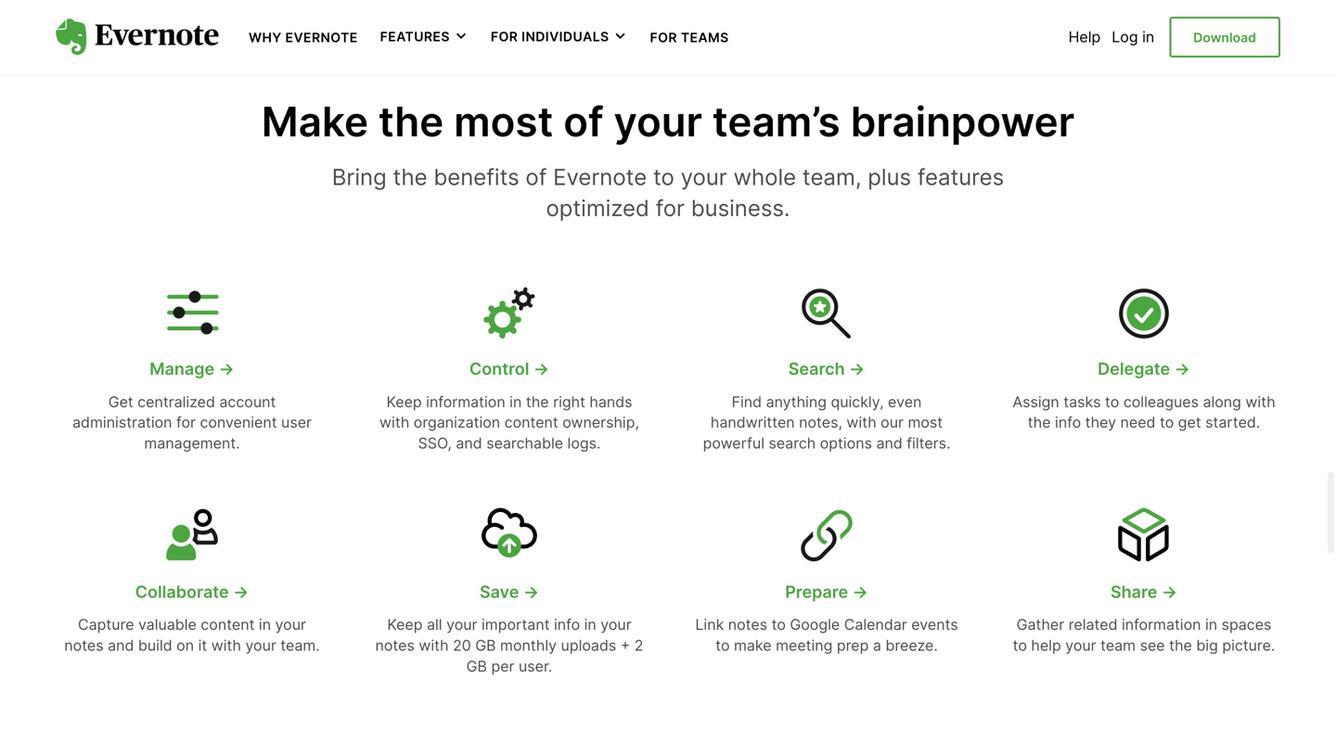 Task type: locate. For each thing, give the bounding box(es) containing it.
assign tasks to colleagues along with the info they need to get started.
[[1013, 393, 1276, 432]]

team.
[[281, 637, 320, 655]]

make
[[261, 97, 368, 146]]

it
[[198, 637, 207, 655]]

of inside 'bring the benefits of evernote to your whole team, plus features optimized for business.'
[[526, 163, 547, 191]]

to inside gather related information in spaces to help your team see the big picture.
[[1013, 637, 1027, 655]]

for left business.
[[656, 194, 685, 222]]

0 horizontal spatial for
[[176, 414, 196, 432]]

the
[[379, 97, 444, 146], [393, 163, 427, 191], [526, 393, 549, 411], [1028, 414, 1051, 432], [1169, 637, 1192, 655]]

content up searchable at the bottom left of page
[[504, 414, 558, 432]]

the down assign
[[1028, 414, 1051, 432]]

gb
[[475, 637, 496, 655], [466, 657, 487, 675]]

0 vertical spatial info
[[1055, 414, 1081, 432]]

notes
[[728, 616, 767, 634], [64, 637, 104, 655], [375, 637, 415, 655]]

features
[[380, 29, 450, 45]]

info inside assign tasks to colleagues along with the info they need to get started.
[[1055, 414, 1081, 432]]

control →
[[469, 359, 549, 379]]

ownership,
[[563, 414, 639, 432]]

to
[[653, 163, 674, 191], [1105, 393, 1119, 411], [1160, 414, 1174, 432], [772, 616, 786, 634], [716, 637, 730, 655], [1013, 637, 1027, 655]]

1 horizontal spatial information
[[1122, 616, 1201, 634]]

with down all
[[419, 637, 449, 655]]

capture valuable content in your notes and build on it with your team.
[[64, 616, 320, 655]]

with right it
[[211, 637, 241, 655]]

0 vertical spatial keep
[[386, 393, 422, 411]]

and down "capture"
[[108, 637, 134, 655]]

your up business.
[[681, 163, 727, 191]]

big
[[1196, 637, 1218, 655]]

along
[[1203, 393, 1241, 411]]

info
[[1055, 414, 1081, 432], [554, 616, 580, 634]]

delegate → link
[[1010, 357, 1279, 381]]

handwritten
[[711, 414, 795, 432]]

evernote logo image
[[56, 19, 219, 56]]

keep for control →
[[386, 393, 422, 411]]

team's
[[713, 97, 840, 146]]

your up +
[[601, 616, 632, 634]]

0 horizontal spatial most
[[454, 97, 553, 146]]

information up organization
[[426, 393, 505, 411]]

2
[[634, 637, 643, 655]]

1 horizontal spatial and
[[456, 434, 482, 452]]

and inside 'find anything quickly, even handwritten notes, with our most powerful search options and filters.'
[[876, 434, 903, 452]]

1 vertical spatial info
[[554, 616, 580, 634]]

0 vertical spatial for
[[656, 194, 685, 222]]

get
[[1178, 414, 1201, 432]]

in inside gather related information in spaces to help your team see the big picture.
[[1205, 616, 1218, 634]]

of
[[563, 97, 604, 146], [526, 163, 547, 191]]

the left "big"
[[1169, 637, 1192, 655]]

with down quickly,
[[847, 414, 877, 432]]

of right the benefits on the top left of page
[[526, 163, 547, 191]]

the inside keep information in the right hands with organization content ownership, sso, and searchable logs.
[[526, 393, 549, 411]]

brainpower
[[851, 97, 1075, 146]]

share
[[1111, 582, 1157, 602]]

your down the related
[[1065, 637, 1096, 655]]

0 horizontal spatial information
[[426, 393, 505, 411]]

your inside 'bring the benefits of evernote to your whole team, plus features optimized for business.'
[[681, 163, 727, 191]]

in down control → link
[[510, 393, 522, 411]]

in up uploads at the left bottom of the page
[[584, 616, 596, 634]]

with inside 'find anything quickly, even handwritten notes, with our most powerful search options and filters.'
[[847, 414, 877, 432]]

0 horizontal spatial info
[[554, 616, 580, 634]]

upload cloud icon image
[[480, 506, 539, 566]]

with up started.
[[1246, 393, 1276, 411]]

collaborate → link
[[58, 580, 327, 604]]

0 vertical spatial evernote
[[285, 30, 358, 45]]

delegate
[[1098, 359, 1170, 379]]

your inside gather related information in spaces to help your team see the big picture.
[[1065, 637, 1096, 655]]

to inside 'bring the benefits of evernote to your whole team, plus features optimized for business.'
[[653, 163, 674, 191]]

sso,
[[418, 434, 452, 452]]

in
[[1142, 28, 1155, 46], [510, 393, 522, 411], [259, 616, 271, 634], [584, 616, 596, 634], [1205, 616, 1218, 634]]

control
[[469, 359, 529, 379]]

information
[[426, 393, 505, 411], [1122, 616, 1201, 634]]

gb down 20
[[466, 657, 487, 675]]

1 horizontal spatial most
[[908, 414, 943, 432]]

keep up sso,
[[386, 393, 422, 411]]

content up it
[[201, 616, 255, 634]]

in right the "log"
[[1142, 28, 1155, 46]]

content
[[504, 414, 558, 432], [201, 616, 255, 634]]

→ right save
[[523, 582, 539, 602]]

to down 'make the most of your team's brainpower'
[[653, 163, 674, 191]]

the right bring
[[393, 163, 427, 191]]

0 vertical spatial of
[[563, 97, 604, 146]]

notes down "capture"
[[64, 637, 104, 655]]

google
[[790, 616, 840, 634]]

help
[[1031, 637, 1061, 655]]

notes left 20
[[375, 637, 415, 655]]

with left organization
[[380, 414, 409, 432]]

and down our
[[876, 434, 903, 452]]

info inside keep all your important info in your notes with 20 gb monthly uploads + 2 gb per user.
[[554, 616, 580, 634]]

1 horizontal spatial of
[[563, 97, 604, 146]]

for individuals
[[491, 29, 609, 45]]

notes up make
[[728, 616, 767, 634]]

0 vertical spatial content
[[504, 414, 558, 432]]

keep left all
[[387, 616, 423, 634]]

→ up calendar
[[852, 582, 868, 602]]

for inside button
[[491, 29, 518, 45]]

in down the collaborate → link at bottom left
[[259, 616, 271, 634]]

keep inside keep all your important info in your notes with 20 gb monthly uploads + 2 gb per user.
[[387, 616, 423, 634]]

centralized
[[138, 393, 215, 411]]

2 horizontal spatial and
[[876, 434, 903, 452]]

log in
[[1112, 28, 1155, 46]]

in up "big"
[[1205, 616, 1218, 634]]

→ up account
[[219, 359, 235, 379]]

for up management.
[[176, 414, 196, 432]]

most up filters.
[[908, 414, 943, 432]]

the inside assign tasks to colleagues along with the info they need to get started.
[[1028, 414, 1051, 432]]

1 horizontal spatial for
[[656, 194, 685, 222]]

1 vertical spatial content
[[201, 616, 255, 634]]

delegate →
[[1098, 359, 1190, 379]]

20
[[453, 637, 471, 655]]

1 horizontal spatial for
[[650, 30, 677, 45]]

per
[[491, 657, 514, 675]]

help link
[[1069, 28, 1101, 46]]

for left the 'individuals'
[[491, 29, 518, 45]]

and inside capture valuable content in your notes and build on it with your team.
[[108, 637, 134, 655]]

keep inside keep information in the right hands with organization content ownership, sso, and searchable logs.
[[386, 393, 422, 411]]

keep
[[386, 393, 422, 411], [387, 616, 423, 634]]

and down organization
[[456, 434, 482, 452]]

1 horizontal spatial notes
[[375, 637, 415, 655]]

manage
[[150, 359, 214, 379]]

1 horizontal spatial content
[[504, 414, 558, 432]]

in inside keep all your important info in your notes with 20 gb monthly uploads + 2 gb per user.
[[584, 616, 596, 634]]

0 horizontal spatial for
[[491, 29, 518, 45]]

gb right 20
[[475, 637, 496, 655]]

notes,
[[799, 414, 842, 432]]

→ up colleagues
[[1174, 359, 1190, 379]]

the left right at the bottom left of page
[[526, 393, 549, 411]]

1 horizontal spatial evernote
[[553, 163, 647, 191]]

0 horizontal spatial and
[[108, 637, 134, 655]]

log
[[1112, 28, 1138, 46]]

→ for collaborate →
[[233, 582, 249, 602]]

need
[[1120, 414, 1156, 432]]

for
[[656, 194, 685, 222], [176, 414, 196, 432]]

optimized
[[546, 194, 649, 222]]

quickly,
[[831, 393, 884, 411]]

for left teams
[[650, 30, 677, 45]]

evernote up optimized
[[553, 163, 647, 191]]

with inside assign tasks to colleagues along with the info they need to get started.
[[1246, 393, 1276, 411]]

the inside gather related information in spaces to help your team see the big picture.
[[1169, 637, 1192, 655]]

get centralized account administration for convenient user management.
[[72, 393, 312, 452]]

→ right collaborate
[[233, 582, 249, 602]]

1 vertical spatial keep
[[387, 616, 423, 634]]

gears icon image
[[480, 283, 539, 342]]

→ for manage →
[[219, 359, 235, 379]]

settings icon image
[[162, 283, 222, 342]]

1 vertical spatial most
[[908, 414, 943, 432]]

0 horizontal spatial content
[[201, 616, 255, 634]]

→ right share
[[1162, 582, 1178, 602]]

to up meeting
[[772, 616, 786, 634]]

0 vertical spatial information
[[426, 393, 505, 411]]

content inside capture valuable content in your notes and build on it with your team.
[[201, 616, 255, 634]]

link
[[695, 616, 724, 634]]

information inside gather related information in spaces to help your team see the big picture.
[[1122, 616, 1201, 634]]

evernote
[[285, 30, 358, 45], [553, 163, 647, 191]]

save
[[480, 582, 519, 602]]

to left help
[[1013, 637, 1027, 655]]

1 horizontal spatial info
[[1055, 414, 1081, 432]]

management.
[[144, 434, 240, 452]]

→ right control
[[533, 359, 549, 379]]

of down the 'individuals'
[[563, 97, 604, 146]]

your up 'bring the benefits of evernote to your whole team, plus features optimized for business.'
[[614, 97, 702, 146]]

collaborate
[[135, 582, 229, 602]]

for inside 'get centralized account administration for convenient user management.'
[[176, 414, 196, 432]]

delegate icon image
[[162, 506, 222, 566]]

0 horizontal spatial of
[[526, 163, 547, 191]]

1 vertical spatial of
[[526, 163, 547, 191]]

prepare →
[[785, 582, 868, 602]]

help
[[1069, 28, 1101, 46]]

most
[[454, 97, 553, 146], [908, 414, 943, 432]]

→ up quickly,
[[849, 359, 865, 379]]

prepare
[[785, 582, 848, 602]]

they
[[1085, 414, 1116, 432]]

features
[[918, 163, 1004, 191]]

info up uploads at the left bottom of the page
[[554, 616, 580, 634]]

evernote right why
[[285, 30, 358, 45]]

download link
[[1169, 17, 1280, 58]]

info down tasks
[[1055, 414, 1081, 432]]

most up the benefits on the top left of page
[[454, 97, 553, 146]]

0 horizontal spatial evernote
[[285, 30, 358, 45]]

uploads
[[561, 637, 616, 655]]

information up see
[[1122, 616, 1201, 634]]

0 horizontal spatial notes
[[64, 637, 104, 655]]

2 horizontal spatial notes
[[728, 616, 767, 634]]

a
[[873, 637, 881, 655]]

1 vertical spatial evernote
[[553, 163, 647, 191]]

individuals
[[522, 29, 609, 45]]

search → link
[[692, 357, 961, 381]]

and inside keep information in the right hands with organization content ownership, sso, and searchable logs.
[[456, 434, 482, 452]]

1 vertical spatial information
[[1122, 616, 1201, 634]]

1 vertical spatial for
[[176, 414, 196, 432]]



Task type: vqa. For each thing, say whether or not it's contained in the screenshot.


Task type: describe. For each thing, give the bounding box(es) containing it.
keep information in the right hands with organization content ownership, sso, and searchable logs.
[[380, 393, 639, 452]]

share →
[[1111, 582, 1178, 602]]

make the most of your team's brainpower
[[261, 97, 1075, 146]]

our
[[881, 414, 904, 432]]

search
[[769, 434, 816, 452]]

notes inside keep all your important info in your notes with 20 gb monthly uploads + 2 gb per user.
[[375, 637, 415, 655]]

get
[[108, 393, 133, 411]]

notes inside capture valuable content in your notes and build on it with your team.
[[64, 637, 104, 655]]

features button
[[380, 28, 468, 46]]

in inside keep information in the right hands with organization content ownership, sso, and searchable logs.
[[510, 393, 522, 411]]

breeze.
[[886, 637, 938, 655]]

hands
[[590, 393, 632, 411]]

team
[[1101, 637, 1136, 655]]

evernote inside 'bring the benefits of evernote to your whole team, plus features optimized for business.'
[[553, 163, 647, 191]]

picture.
[[1222, 637, 1275, 655]]

convenient
[[200, 414, 277, 432]]

organization
[[414, 414, 500, 432]]

content inside keep information in the right hands with organization content ownership, sso, and searchable logs.
[[504, 414, 558, 432]]

link notes to google calendar events to make meeting prep a breeze.
[[695, 616, 958, 655]]

save →
[[480, 582, 539, 602]]

to down colleagues
[[1160, 414, 1174, 432]]

make
[[734, 637, 772, 655]]

bring the benefits of evernote to your whole team, plus features optimized for business.
[[332, 163, 1004, 222]]

for teams
[[650, 30, 729, 45]]

why evernote link
[[249, 28, 358, 46]]

user.
[[519, 657, 552, 675]]

colleagues
[[1123, 393, 1199, 411]]

keep for save →
[[387, 616, 423, 634]]

why evernote
[[249, 30, 358, 45]]

teams
[[681, 30, 729, 45]]

share → link
[[1010, 580, 1279, 604]]

for teams link
[[650, 28, 729, 46]]

gather related information in spaces to help your team see the big picture.
[[1013, 616, 1275, 655]]

→ for prepare →
[[852, 582, 868, 602]]

your up team.
[[275, 616, 306, 634]]

user
[[281, 414, 312, 432]]

with inside keep information in the right hands with organization content ownership, sso, and searchable logs.
[[380, 414, 409, 432]]

even
[[888, 393, 922, 411]]

of for your
[[563, 97, 604, 146]]

events
[[911, 616, 958, 634]]

find anything quickly, even handwritten notes, with our most powerful search options and filters.
[[703, 393, 951, 452]]

tasks
[[1064, 393, 1101, 411]]

right
[[553, 393, 585, 411]]

all
[[427, 616, 442, 634]]

of for evernote
[[526, 163, 547, 191]]

→ for save →
[[523, 582, 539, 602]]

to down link
[[716, 637, 730, 655]]

+
[[621, 637, 630, 655]]

plus
[[868, 163, 911, 191]]

calendar
[[844, 616, 907, 634]]

searchable
[[486, 434, 563, 452]]

search →
[[788, 359, 865, 379]]

assign
[[1013, 393, 1059, 411]]

with inside capture valuable content in your notes and build on it with your team.
[[211, 637, 241, 655]]

→ for control →
[[533, 359, 549, 379]]

prep
[[837, 637, 869, 655]]

→ for delegate →
[[1174, 359, 1190, 379]]

on
[[176, 637, 194, 655]]

download
[[1194, 30, 1256, 45]]

for inside 'bring the benefits of evernote to your whole team, plus features optimized for business.'
[[656, 194, 685, 222]]

anything
[[766, 393, 827, 411]]

checkmark icon image
[[1114, 283, 1174, 342]]

team,
[[802, 163, 862, 191]]

build
[[138, 637, 172, 655]]

the up bring
[[379, 97, 444, 146]]

started.
[[1205, 414, 1260, 432]]

your up 20
[[446, 616, 477, 634]]

most inside 'find anything quickly, even handwritten notes, with our most powerful search options and filters.'
[[908, 414, 943, 432]]

why
[[249, 30, 282, 45]]

spaces
[[1222, 616, 1272, 634]]

manage →
[[150, 359, 235, 379]]

your left team.
[[245, 637, 276, 655]]

save → link
[[375, 580, 644, 604]]

find
[[732, 393, 762, 411]]

information inside keep information in the right hands with organization content ownership, sso, and searchable logs.
[[426, 393, 505, 411]]

whole
[[733, 163, 796, 191]]

search icon image
[[797, 283, 856, 342]]

for for for teams
[[650, 30, 677, 45]]

0 vertical spatial most
[[454, 97, 553, 146]]

meeting
[[776, 637, 833, 655]]

valuable
[[138, 616, 197, 634]]

0 vertical spatial gb
[[475, 637, 496, 655]]

important
[[482, 616, 550, 634]]

account
[[219, 393, 276, 411]]

log in link
[[1112, 28, 1155, 46]]

options
[[820, 434, 872, 452]]

to up the they
[[1105, 393, 1119, 411]]

with inside keep all your important info in your notes with 20 gb monthly uploads + 2 gb per user.
[[419, 637, 449, 655]]

business.
[[691, 194, 790, 222]]

in inside capture valuable content in your notes and build on it with your team.
[[259, 616, 271, 634]]

→ for share →
[[1162, 582, 1178, 602]]

bring
[[332, 163, 387, 191]]

link icon image
[[797, 506, 856, 566]]

powerful
[[703, 434, 765, 452]]

benefits
[[434, 163, 519, 191]]

→ for search →
[[849, 359, 865, 379]]

for for for individuals
[[491, 29, 518, 45]]

logs.
[[567, 434, 601, 452]]

1 vertical spatial gb
[[466, 657, 487, 675]]

prepare → link
[[692, 580, 961, 604]]

the inside 'bring the benefits of evernote to your whole team, plus features optimized for business.'
[[393, 163, 427, 191]]

square icon image
[[1114, 506, 1174, 566]]

notes inside link notes to google calendar events to make meeting prep a breeze.
[[728, 616, 767, 634]]

for individuals button
[[491, 28, 628, 46]]

manage → link
[[58, 357, 327, 381]]

collaborate →
[[135, 582, 249, 602]]

keep all your important info in your notes with 20 gb monthly uploads + 2 gb per user.
[[375, 616, 643, 675]]

monthly
[[500, 637, 557, 655]]



